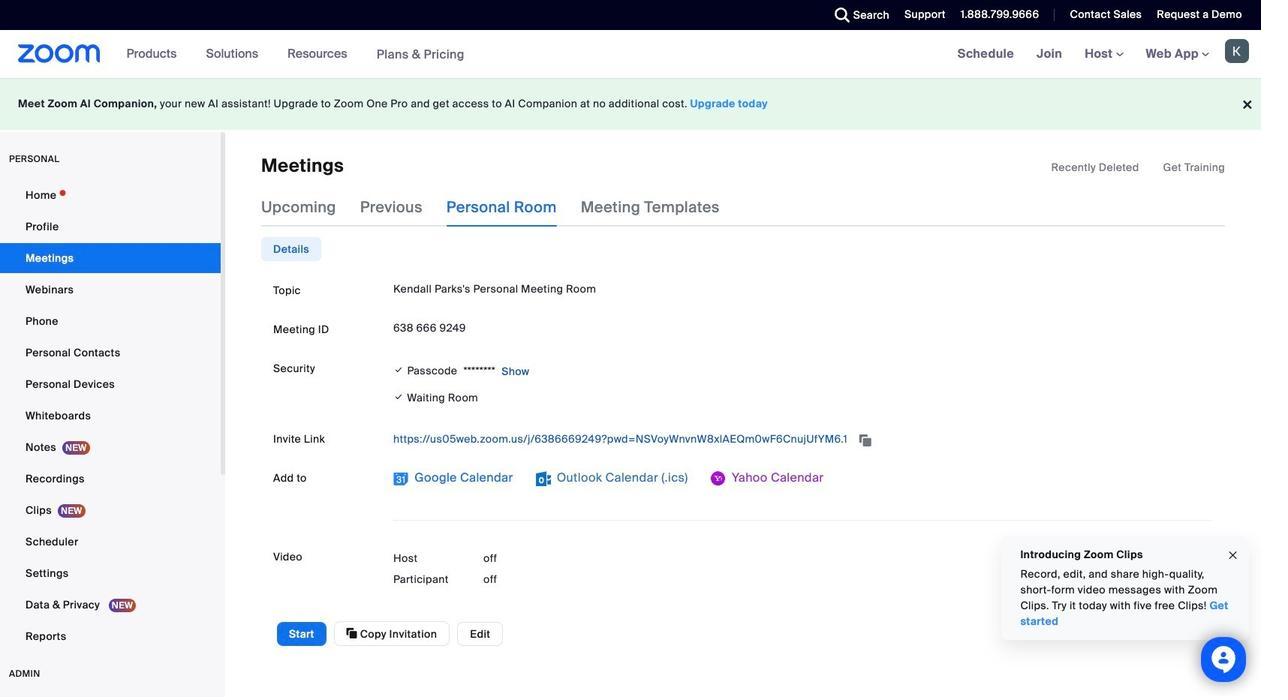 Task type: locate. For each thing, give the bounding box(es) containing it.
add to outlook calendar (.ics) image
[[536, 472, 551, 487]]

banner
[[0, 30, 1261, 79]]

footer
[[0, 78, 1261, 130]]

profile picture image
[[1225, 39, 1249, 63]]

product information navigation
[[115, 30, 476, 79]]

tab list
[[261, 237, 321, 262]]

tab
[[261, 237, 321, 262]]

copy image
[[346, 627, 357, 641]]

checked image
[[393, 363, 404, 378]]

application
[[1051, 160, 1225, 175]]

checked image
[[393, 390, 404, 406]]



Task type: describe. For each thing, give the bounding box(es) containing it.
copy url image
[[858, 435, 873, 446]]

zoom logo image
[[18, 44, 100, 63]]

add to google calendar image
[[393, 472, 408, 487]]

meetings navigation
[[946, 30, 1261, 79]]

add to yahoo calendar image
[[711, 472, 726, 487]]

tabs of meeting tab list
[[261, 188, 744, 227]]

close image
[[1227, 547, 1239, 564]]

personal menu menu
[[0, 180, 221, 653]]



Task type: vqa. For each thing, say whether or not it's contained in the screenshot.
The Webinars link
no



